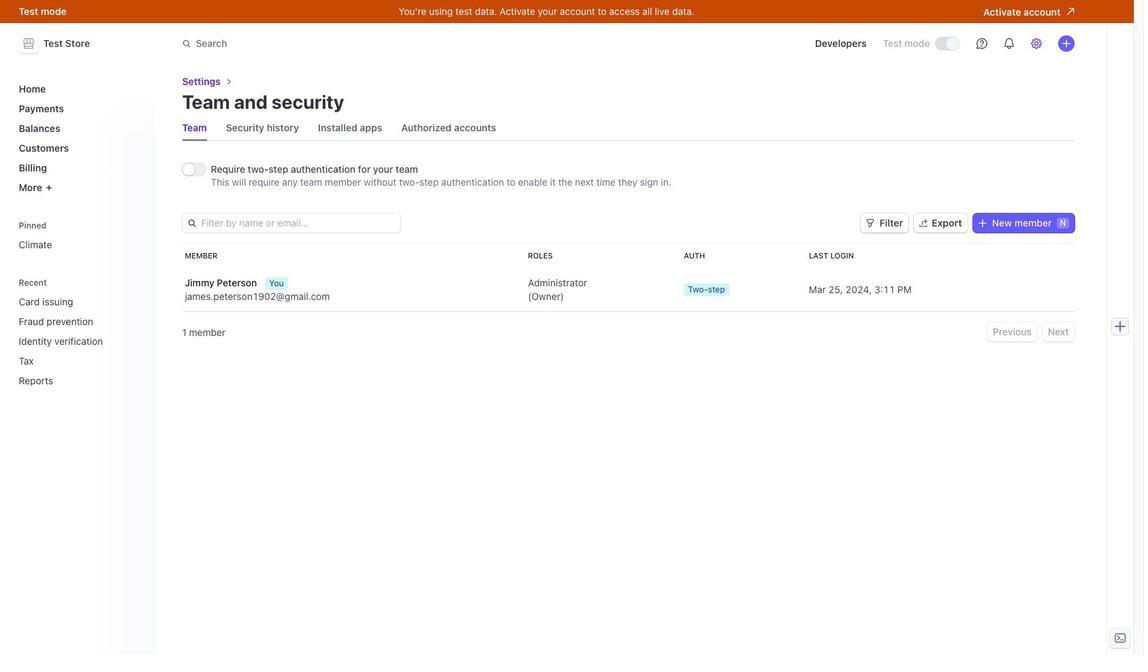 Task type: locate. For each thing, give the bounding box(es) containing it.
1 svg image from the left
[[866, 219, 874, 228]]

1 horizontal spatial svg image
[[979, 219, 987, 228]]

core navigation links element
[[13, 78, 147, 199]]

pinned element
[[13, 221, 147, 256]]

tab list
[[182, 116, 1074, 141]]

0 horizontal spatial svg image
[[866, 219, 874, 228]]

recent element
[[13, 278, 147, 392], [13, 291, 147, 392]]

1 recent element from the top
[[13, 278, 147, 392]]

svg image
[[866, 219, 874, 228], [979, 219, 987, 228]]

None search field
[[174, 31, 558, 56]]

2 recent element from the top
[[13, 291, 147, 392]]



Task type: describe. For each thing, give the bounding box(es) containing it.
Search text field
[[174, 31, 558, 56]]

settings image
[[1031, 38, 1042, 49]]

notifications image
[[1004, 38, 1015, 49]]

help image
[[976, 38, 987, 49]]

Test mode checkbox
[[936, 38, 959, 50]]

2 svg image from the left
[[979, 219, 987, 228]]



Task type: vqa. For each thing, say whether or not it's contained in the screenshot.
Test mode checkbox
yes



